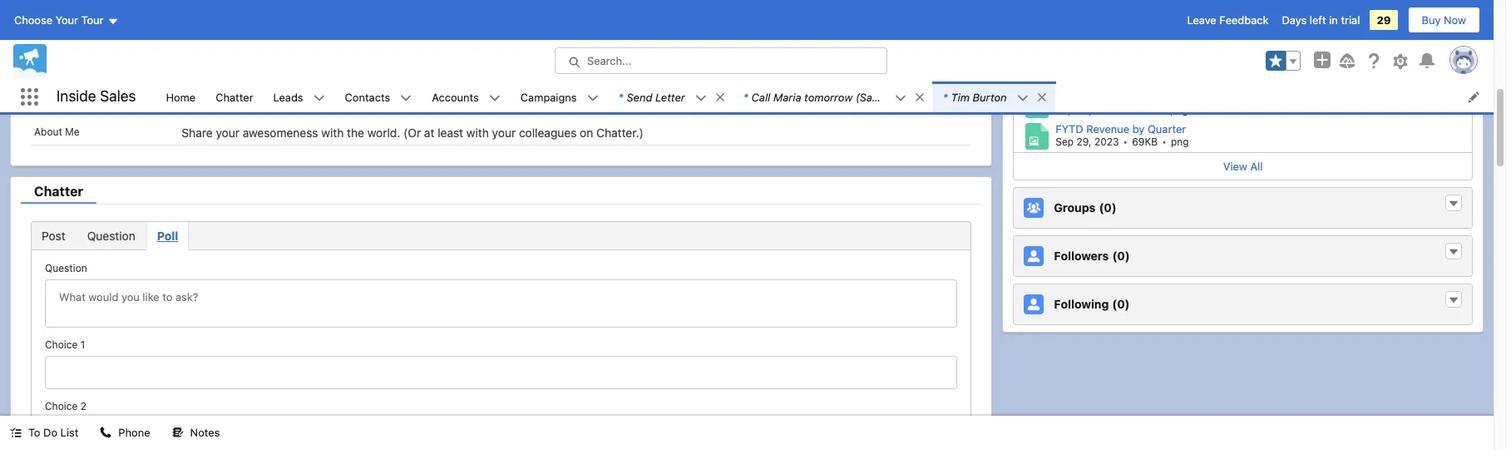 Task type: vqa. For each thing, say whether or not it's contained in the screenshot.
choose
yes



Task type: locate. For each thing, give the bounding box(es) containing it.
(0)
[[1099, 201, 1117, 215], [1112, 249, 1130, 263], [1112, 297, 1130, 311]]

2 29, from the top
[[1077, 104, 1092, 116]]

sep 29, 2023
[[1056, 72, 1119, 85], [1056, 104, 1119, 116], [1056, 136, 1119, 148]]

67 kb
[[1132, 104, 1157, 116]]

2023 up fytd revenue
[[1094, 72, 1119, 85]]

colleagues
[[519, 126, 577, 140]]

1 2023 from the top
[[1094, 72, 1119, 85]]

your
[[216, 126, 239, 140], [492, 126, 516, 140]]

choose
[[14, 13, 52, 27]]

chatter.)
[[596, 126, 644, 140]]

* left send at the top left
[[618, 90, 623, 104]]

call
[[752, 90, 770, 104]]

0 horizontal spatial chatter
[[34, 184, 83, 199]]

question left poll link
[[87, 229, 135, 243]]

1 horizontal spatial with
[[466, 126, 489, 140]]

(0) right the following
[[1112, 297, 1130, 311]]

3 2023 from the top
[[1094, 136, 1119, 148]]

your right share
[[216, 126, 239, 140]]

accounts link
[[422, 82, 489, 112]]

1 horizontal spatial your
[[492, 126, 516, 140]]

2023 inside 'link'
[[1094, 72, 1119, 85]]

(0) right groups
[[1099, 201, 1117, 215]]

(0) right followers
[[1112, 249, 1130, 263]]

tomorrow
[[804, 90, 853, 104]]

contacts list item
[[335, 82, 422, 112]]

choose your tour
[[14, 13, 104, 27]]

png right 69 kb
[[1171, 136, 1189, 148]]

with left the
[[321, 126, 344, 140]]

sep
[[1056, 72, 1074, 85], [1056, 104, 1074, 116], [1056, 136, 1074, 148]]

sep up fytd revenue by quarter
[[1056, 104, 1074, 116]]

chatter link
[[206, 82, 263, 112], [21, 184, 96, 204]]

*
[[618, 90, 623, 104], [743, 90, 748, 104], [943, 90, 948, 104]]

the
[[347, 126, 364, 140]]

0 vertical spatial fytd
[[1056, 91, 1083, 104]]

background button
[[22, 87, 981, 113]]

share your awesomeness with the world. (or at least with your colleagues on chatter.)
[[182, 126, 644, 140]]

sep 29, 2023 link
[[1024, 59, 1462, 87]]

on
[[580, 126, 593, 140]]

Question text field
[[45, 279, 958, 328]]

burton
[[973, 90, 1007, 104]]

0 vertical spatial choice
[[45, 339, 78, 351]]

2 list item from the left
[[733, 82, 933, 112]]

list
[[156, 82, 1494, 112]]

tab list containing post
[[31, 221, 972, 250]]

1 horizontal spatial chatter
[[216, 90, 253, 104]]

0 vertical spatial revenue
[[1086, 91, 1130, 104]]

29, up fytd revenue
[[1077, 72, 1092, 85]]

(0) for groups (0)
[[1099, 201, 1117, 215]]

1 vertical spatial 29,
[[1077, 104, 1092, 116]]

question inside tab list
[[87, 229, 135, 243]]

fytd up fytd revenue by quarter
[[1056, 91, 1083, 104]]

1 horizontal spatial chatter link
[[206, 82, 263, 112]]

revenue left by
[[1086, 122, 1130, 136]]

sales
[[100, 88, 136, 105]]

list item
[[608, 82, 733, 112], [733, 82, 933, 112], [933, 82, 1055, 112]]

text default image inside campaigns list item
[[587, 92, 598, 104]]

text default image inside accounts list item
[[489, 92, 501, 104]]

text default image
[[714, 91, 726, 103], [914, 91, 925, 103], [587, 92, 598, 104], [695, 92, 707, 104], [895, 92, 906, 104], [1448, 198, 1460, 210], [1448, 246, 1460, 258], [100, 427, 112, 439]]

1 vertical spatial revenue
[[1086, 122, 1130, 136]]

* for * tim burton
[[943, 90, 948, 104]]

0 vertical spatial 2023
[[1094, 72, 1119, 85]]

1 horizontal spatial *
[[743, 90, 748, 104]]

1 vertical spatial chatter link
[[21, 184, 96, 204]]

to
[[28, 426, 40, 439]]

0 vertical spatial png
[[1170, 104, 1188, 116]]

1 * from the left
[[618, 90, 623, 104]]

chatter link up share
[[206, 82, 263, 112]]

choice
[[45, 339, 78, 351], [45, 400, 78, 413]]

* left call
[[743, 90, 748, 104]]

fytd for fytd revenue
[[1056, 91, 1083, 104]]

png for fytd revenue
[[1170, 104, 1188, 116]]

accounts list item
[[422, 82, 511, 112]]

chatter inside list
[[216, 90, 253, 104]]

about
[[34, 126, 62, 138]]

1 revenue from the top
[[1086, 91, 1130, 104]]

chatter right home link
[[216, 90, 253, 104]]

text default image inside "leads" list item
[[313, 92, 325, 104]]

29, inside 'link'
[[1077, 72, 1092, 85]]

0 vertical spatial (0)
[[1099, 201, 1117, 215]]

2 sep 29, 2023 from the top
[[1056, 104, 1119, 116]]

0 vertical spatial sep
[[1056, 72, 1074, 85]]

your down background dropdown button
[[492, 126, 516, 140]]

2 2023 from the top
[[1094, 104, 1119, 116]]

29, for fytd revenue by quarter
[[1077, 136, 1092, 148]]

files
[[1054, 29, 1081, 44]]

text default image inside to do list button
[[10, 427, 22, 439]]

0 vertical spatial 29,
[[1077, 72, 1092, 85]]

buy
[[1422, 13, 1441, 27]]

1 vertical spatial png
[[1171, 136, 1189, 148]]

0 horizontal spatial *
[[618, 90, 623, 104]]

2 revenue from the top
[[1086, 122, 1130, 136]]

choice for choice 2
[[45, 400, 78, 413]]

sep 29, 2023 for fytd revenue
[[1056, 104, 1119, 116]]

0 vertical spatial chatter
[[216, 90, 253, 104]]

choice left 2
[[45, 400, 78, 413]]

1 vertical spatial choice
[[45, 400, 78, 413]]

2 vertical spatial (0)
[[1112, 297, 1130, 311]]

phone
[[118, 426, 150, 439]]

0 horizontal spatial your
[[216, 126, 239, 140]]

Choice 1 text field
[[45, 356, 958, 389]]

revenue left 67
[[1086, 91, 1130, 104]]

png for fytd revenue by quarter
[[1171, 136, 1189, 148]]

2 vertical spatial sep
[[1056, 136, 1074, 148]]

2 fytd from the top
[[1056, 122, 1083, 136]]

1 vertical spatial (0)
[[1112, 249, 1130, 263]]

0 vertical spatial question
[[87, 229, 135, 243]]

0 vertical spatial sep 29, 2023
[[1056, 72, 1119, 85]]

choice left 1
[[45, 339, 78, 351]]

* left tim
[[943, 90, 948, 104]]

2 png from the top
[[1171, 136, 1189, 148]]

1 choice from the top
[[45, 339, 78, 351]]

png up quarter
[[1170, 104, 1188, 116]]

question
[[87, 229, 135, 243], [45, 262, 87, 275]]

sep 29, 2023 inside sep 29, 2023 'link'
[[1056, 72, 1119, 85]]

sep 29, 2023 for fytd revenue by quarter
[[1056, 136, 1119, 148]]

1 vertical spatial 2023
[[1094, 104, 1119, 116]]

groups (0)
[[1054, 201, 1117, 215]]

29, up fytd revenue by quarter
[[1077, 104, 1092, 116]]

* tim burton
[[943, 90, 1007, 104]]

29, for fytd revenue
[[1077, 104, 1092, 116]]

revenue for fytd revenue
[[1086, 91, 1130, 104]]

* for * call maria tomorrow (sample)
[[743, 90, 748, 104]]

campaigns
[[521, 90, 577, 104]]

2023 for fytd revenue by quarter
[[1094, 136, 1119, 148]]

chatter for the leftmost chatter link
[[34, 184, 83, 199]]

with
[[321, 126, 344, 140], [466, 126, 489, 140]]

choice 2
[[45, 400, 86, 413]]

tour
[[81, 13, 104, 27]]

3 29, from the top
[[1077, 136, 1092, 148]]

67
[[1132, 104, 1144, 116]]

fytd down fytd revenue
[[1056, 122, 1083, 136]]

followers
[[1054, 249, 1109, 263]]

chatter link up post link
[[21, 184, 96, 204]]

fytd
[[1056, 91, 1083, 104], [1056, 122, 1083, 136]]

2 choice from the top
[[45, 400, 78, 413]]

tab list
[[31, 221, 972, 250]]

0 vertical spatial kb
[[1144, 104, 1157, 116]]

campaigns list item
[[511, 82, 608, 112]]

2 vertical spatial 2023
[[1094, 136, 1119, 148]]

1 vertical spatial chatter
[[34, 184, 83, 199]]

question link
[[76, 222, 146, 250]]

1 vertical spatial sep 29, 2023
[[1056, 104, 1119, 116]]

phone button
[[90, 416, 160, 449]]

kb up by
[[1144, 104, 1157, 116]]

sep 29, 2023 up fytd revenue
[[1056, 72, 1119, 85]]

about me
[[34, 126, 80, 138]]

sep down fytd revenue
[[1056, 136, 1074, 148]]

1 sep 29, 2023 from the top
[[1056, 72, 1119, 85]]

days left in trial
[[1282, 13, 1360, 27]]

(0) for followers (0)
[[1112, 249, 1130, 263]]

leave feedback link
[[1187, 13, 1269, 27]]

1 fytd from the top
[[1056, 91, 1083, 104]]

1 vertical spatial fytd
[[1056, 122, 1083, 136]]

choose your tour button
[[13, 7, 119, 33]]

29,
[[1077, 72, 1092, 85], [1077, 104, 1092, 116], [1077, 136, 1092, 148]]

left
[[1310, 13, 1326, 27]]

png
[[1170, 104, 1188, 116], [1171, 136, 1189, 148]]

2 vertical spatial 29,
[[1077, 136, 1092, 148]]

contacts link
[[335, 82, 400, 112]]

2
[[80, 400, 86, 413]]

chatter up post link
[[34, 184, 83, 199]]

2023 left 69
[[1094, 136, 1119, 148]]

kb right by
[[1145, 136, 1158, 148]]

text default image
[[1448, 27, 1460, 39], [1036, 91, 1048, 103], [313, 92, 325, 104], [400, 92, 412, 104], [489, 92, 501, 104], [1448, 295, 1460, 306], [10, 427, 22, 439], [172, 427, 183, 439]]

me
[[65, 126, 80, 138]]

3 sep 29, 2023 from the top
[[1056, 136, 1119, 148]]

2 horizontal spatial *
[[943, 90, 948, 104]]

sep up fytd revenue
[[1056, 72, 1074, 85]]

1 vertical spatial sep
[[1056, 104, 1074, 116]]

leads
[[273, 90, 303, 104]]

1 sep from the top
[[1056, 72, 1074, 85]]

sep 29, 2023 up fytd revenue by quarter
[[1056, 104, 1119, 116]]

29, down fytd revenue
[[1077, 136, 1092, 148]]

with right least
[[466, 126, 489, 140]]

2 sep from the top
[[1056, 104, 1074, 116]]

do
[[43, 426, 57, 439]]

group
[[1266, 51, 1301, 71]]

sep 29, 2023 down fytd revenue
[[1056, 136, 1119, 148]]

campaigns link
[[511, 82, 587, 112]]

revenue for fytd revenue by quarter
[[1086, 122, 1130, 136]]

in
[[1329, 13, 1338, 27]]

3 sep from the top
[[1056, 136, 1074, 148]]

letter
[[655, 90, 685, 104]]

question down post link
[[45, 262, 87, 275]]

sep inside 'link'
[[1056, 72, 1074, 85]]

kb
[[1144, 104, 1157, 116], [1145, 136, 1158, 148]]

revenue
[[1086, 91, 1130, 104], [1086, 122, 1130, 136]]

2023 up fytd revenue by quarter
[[1094, 104, 1119, 116]]

0 horizontal spatial with
[[321, 126, 344, 140]]

search... button
[[555, 47, 887, 74]]

1 vertical spatial kb
[[1145, 136, 1158, 148]]

2 * from the left
[[743, 90, 748, 104]]

1 29, from the top
[[1077, 72, 1092, 85]]

list containing home
[[156, 82, 1494, 112]]

2023
[[1094, 72, 1119, 85], [1094, 104, 1119, 116], [1094, 136, 1119, 148]]

fytd revenue
[[1056, 91, 1130, 104]]

kb for fytd revenue
[[1144, 104, 1157, 116]]

world.
[[367, 126, 400, 140]]

(0) for following (0)
[[1112, 297, 1130, 311]]

share
[[182, 126, 213, 140]]

3 * from the left
[[943, 90, 948, 104]]

2 vertical spatial sep 29, 2023
[[1056, 136, 1119, 148]]

2 your from the left
[[492, 126, 516, 140]]

1 png from the top
[[1170, 104, 1188, 116]]



Task type: describe. For each thing, give the bounding box(es) containing it.
groups
[[1054, 201, 1096, 215]]

(sample)
[[856, 90, 901, 104]]

3 list item from the left
[[933, 82, 1055, 112]]

kb for fytd revenue by quarter
[[1145, 136, 1158, 148]]

fytd for fytd revenue by quarter
[[1056, 122, 1083, 136]]

background
[[47, 92, 112, 107]]

buy now
[[1422, 13, 1466, 27]]

at
[[424, 126, 434, 140]]

trial
[[1341, 13, 1360, 27]]

1 with from the left
[[321, 126, 344, 140]]

contacts
[[345, 90, 390, 104]]

69 kb
[[1132, 136, 1158, 148]]

notes button
[[162, 416, 230, 449]]

2 with from the left
[[466, 126, 489, 140]]

choice for choice 1
[[45, 339, 78, 351]]

list
[[60, 426, 79, 439]]

accounts
[[432, 90, 479, 104]]

2023 for fytd revenue
[[1094, 104, 1119, 116]]

(or
[[403, 126, 421, 140]]

text default image inside notes "button"
[[172, 427, 183, 439]]

chatter for topmost chatter link
[[216, 90, 253, 104]]

poll
[[157, 229, 178, 243]]

days
[[1282, 13, 1307, 27]]

1 your from the left
[[216, 126, 239, 140]]

followers (0)
[[1054, 249, 1130, 263]]

home link
[[156, 82, 206, 112]]

1 vertical spatial question
[[45, 262, 87, 275]]

0 vertical spatial chatter link
[[206, 82, 263, 112]]

view
[[1223, 160, 1247, 173]]

following (0)
[[1054, 297, 1130, 311]]

(3+)
[[1084, 29, 1109, 44]]

sep for fytd revenue
[[1056, 104, 1074, 116]]

choice 1
[[45, 339, 85, 351]]

least
[[438, 126, 463, 140]]

tim
[[951, 90, 970, 104]]

Choice 2 text field
[[45, 418, 958, 449]]

files (3+)
[[1054, 29, 1109, 44]]

your
[[55, 13, 78, 27]]

leads link
[[263, 82, 313, 112]]

inside sales
[[57, 88, 136, 105]]

send
[[627, 90, 652, 104]]

home
[[166, 90, 196, 104]]

post link
[[32, 222, 76, 250]]

text default image inside phone button
[[100, 427, 112, 439]]

buy now button
[[1408, 7, 1480, 33]]

quarter
[[1148, 122, 1186, 136]]

by
[[1132, 122, 1145, 136]]

fytd revenue by quarter
[[1056, 122, 1186, 136]]

feedback
[[1219, 13, 1269, 27]]

0 horizontal spatial chatter link
[[21, 184, 96, 204]]

inside
[[57, 88, 96, 105]]

sep for fytd revenue by quarter
[[1056, 136, 1074, 148]]

post
[[42, 229, 65, 243]]

29
[[1377, 13, 1391, 27]]

leave
[[1187, 13, 1216, 27]]

search...
[[587, 54, 632, 67]]

leave feedback
[[1187, 13, 1269, 27]]

poll link
[[146, 222, 189, 250]]

all
[[1250, 160, 1263, 173]]

awesomeness
[[243, 126, 318, 140]]

notes
[[190, 426, 220, 439]]

1
[[80, 339, 85, 351]]

* send letter
[[618, 90, 685, 104]]

* call maria tomorrow (sample)
[[743, 90, 901, 104]]

1 list item from the left
[[608, 82, 733, 112]]

view all
[[1223, 160, 1263, 173]]

text default image inside "contacts" list item
[[400, 92, 412, 104]]

maria
[[773, 90, 801, 104]]

69
[[1132, 136, 1145, 148]]

view all link
[[1014, 152, 1472, 180]]

to do list
[[28, 426, 79, 439]]

* for * send letter
[[618, 90, 623, 104]]

following
[[1054, 297, 1109, 311]]

leads list item
[[263, 82, 335, 112]]

now
[[1444, 13, 1466, 27]]

to do list button
[[0, 416, 88, 449]]



